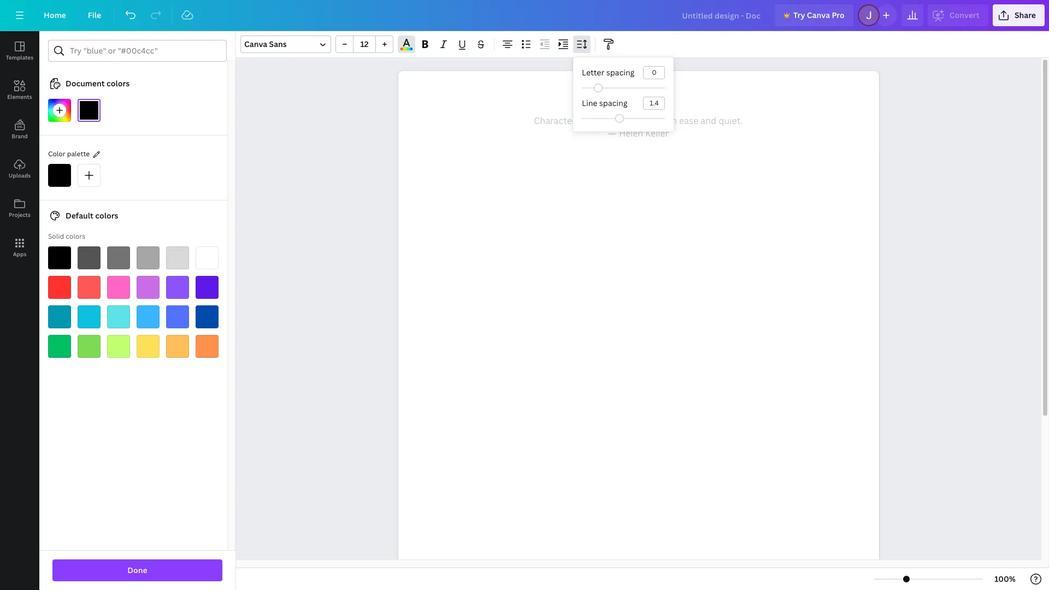 Task type: vqa. For each thing, say whether or not it's contained in the screenshot.
Templates link
no



Task type: locate. For each thing, give the bounding box(es) containing it.
canva
[[807, 10, 830, 20], [244, 39, 267, 49]]

spacing right letter
[[606, 67, 635, 78]]

0 vertical spatial add a new color image
[[48, 99, 71, 122]]

magenta #cb6ce6 image
[[137, 276, 160, 299], [137, 276, 160, 299]]

1 horizontal spatial add a new color image
[[78, 164, 101, 187]]

projects
[[9, 211, 31, 219]]

default colors
[[66, 210, 118, 221]]

cobalt blue #004aad image
[[196, 306, 219, 328], [196, 306, 219, 328]]

1 horizontal spatial canva
[[807, 10, 830, 20]]

0 vertical spatial colors
[[107, 78, 130, 89]]

0 vertical spatial canva
[[807, 10, 830, 20]]

uploads button
[[0, 149, 39, 189]]

0 vertical spatial #000000 image
[[78, 99, 101, 122]]

canva left the sans
[[244, 39, 267, 49]]

aqua blue #0cc0df image
[[78, 306, 101, 328], [78, 306, 101, 328]]

gray #737373 image
[[107, 246, 130, 269]]

gray #a6a6a6 image
[[137, 246, 160, 269]]

0 horizontal spatial add a new color image
[[48, 99, 71, 122]]

elements
[[7, 93, 32, 101]]

apps button
[[0, 228, 39, 267]]

2 vertical spatial colors
[[66, 232, 85, 241]]

file button
[[79, 4, 110, 26]]

0 horizontal spatial #000000 image
[[48, 164, 71, 187]]

color palette
[[48, 149, 90, 158]]

1 vertical spatial spacing
[[599, 98, 628, 108]]

add a new color image down document
[[48, 99, 71, 122]]

file
[[88, 10, 101, 20]]

#000000 image down color
[[48, 164, 71, 187]]

add a new color image down palette
[[78, 164, 101, 187]]

color range image
[[401, 48, 413, 50]]

share button
[[993, 4, 1045, 26]]

dark gray #545454 image
[[78, 246, 101, 269], [78, 246, 101, 269]]

1 horizontal spatial #000000 image
[[78, 99, 101, 122]]

solid colors
[[48, 232, 85, 241]]

home
[[44, 10, 66, 20]]

#000000 image
[[78, 99, 101, 122], [48, 164, 71, 187]]

spacing for letter spacing
[[606, 67, 635, 78]]

colors right document
[[107, 78, 130, 89]]

1 vertical spatial colors
[[95, 210, 118, 221]]

gray #737373 image
[[107, 246, 130, 269]]

light gray #d9d9d9 image
[[166, 246, 189, 269], [166, 246, 189, 269]]

– – number field
[[357, 39, 372, 49]]

colors right solid
[[66, 232, 85, 241]]

colors right default
[[95, 210, 118, 221]]

1 vertical spatial canva
[[244, 39, 267, 49]]

#000000 image down color
[[48, 164, 71, 187]]

yellow #ffde59 image
[[137, 335, 160, 358]]

sans
[[269, 39, 287, 49]]

purple #8c52ff image
[[166, 276, 189, 299], [166, 276, 189, 299]]

canva inside 'canva sans' popup button
[[244, 39, 267, 49]]

canva inside the try canva pro 'button'
[[807, 10, 830, 20]]

share
[[1015, 10, 1036, 20]]

bright red #ff3131 image
[[48, 276, 71, 299]]

add a new color image
[[48, 99, 71, 122]]

peach #ffbd59 image
[[166, 335, 189, 358], [166, 335, 189, 358]]

color
[[48, 149, 65, 158]]

spacing right line
[[599, 98, 628, 108]]

colors
[[107, 78, 130, 89], [95, 210, 118, 221], [66, 232, 85, 241]]

0 vertical spatial spacing
[[606, 67, 635, 78]]

canva sans button
[[240, 36, 331, 53]]

0 vertical spatial #000000 image
[[78, 99, 101, 122]]

document
[[66, 78, 105, 89]]

default
[[66, 210, 93, 221]]

dark turquoise #0097b2 image
[[48, 306, 71, 328], [48, 306, 71, 328]]

bright red #ff3131 image
[[48, 276, 71, 299]]

royal blue #5271ff image
[[166, 306, 189, 328]]

violet #5e17eb image
[[196, 276, 219, 299], [196, 276, 219, 299]]

1 vertical spatial #000000 image
[[48, 164, 71, 187]]

group
[[336, 36, 394, 53]]

lime #c1ff72 image
[[107, 335, 130, 358]]

1 horizontal spatial #000000 image
[[78, 99, 101, 122]]

colors for document colors
[[107, 78, 130, 89]]

line
[[582, 98, 598, 108]]

grass green #7ed957 image
[[78, 335, 101, 358]]

Design title text field
[[674, 4, 771, 26]]

projects button
[[0, 189, 39, 228]]

white #ffffff image
[[196, 246, 219, 269]]

#000000 image down document
[[78, 99, 101, 122]]

orange #ff914d image
[[196, 335, 219, 358], [196, 335, 219, 358]]

green #00bf63 image
[[48, 335, 71, 358], [48, 335, 71, 358]]

black #000000 image
[[48, 246, 71, 269], [48, 246, 71, 269]]

main menu bar
[[0, 0, 1049, 31]]

None text field
[[398, 71, 879, 590]]

spacing
[[606, 67, 635, 78], [599, 98, 628, 108]]

#000000 image down document
[[78, 99, 101, 122]]

turquoise blue #5ce1e6 image
[[107, 306, 130, 328], [107, 306, 130, 328]]

add a new color image
[[48, 99, 71, 122], [78, 164, 101, 187]]

0 horizontal spatial canva
[[244, 39, 267, 49]]

solid
[[48, 232, 64, 241]]

brand button
[[0, 110, 39, 149]]

canva right try
[[807, 10, 830, 20]]

light blue #38b6ff image
[[137, 306, 160, 328], [137, 306, 160, 328]]

#000000 image
[[78, 99, 101, 122], [48, 164, 71, 187]]

1 vertical spatial add a new color image
[[78, 164, 101, 187]]

convert
[[950, 10, 980, 20]]

coral red #ff5757 image
[[78, 276, 101, 299], [78, 276, 101, 299]]

Try "blue" or "#00c4cc" search field
[[70, 40, 220, 61]]



Task type: describe. For each thing, give the bounding box(es) containing it.
color range image
[[401, 48, 413, 50]]

side panel tab list
[[0, 31, 39, 267]]

color palette button
[[48, 149, 90, 160]]

Line spacing text field
[[644, 97, 665, 109]]

convert button
[[928, 4, 989, 26]]

100%
[[995, 574, 1016, 584]]

spacing for line spacing
[[599, 98, 628, 108]]

0 horizontal spatial #000000 image
[[48, 164, 71, 187]]

Letter spacing text field
[[644, 67, 665, 79]]

royal blue #5271ff image
[[166, 306, 189, 328]]

templates button
[[0, 31, 39, 71]]

brand
[[12, 132, 28, 140]]

colors for solid colors
[[66, 232, 85, 241]]

yellow #ffde59 image
[[137, 335, 160, 358]]

letter spacing
[[582, 67, 635, 78]]

letter
[[582, 67, 605, 78]]

try canva pro button
[[775, 4, 854, 26]]

home link
[[35, 4, 75, 26]]

1 vertical spatial #000000 image
[[48, 164, 71, 187]]

templates
[[6, 54, 33, 61]]

palette
[[67, 149, 90, 158]]

pink #ff66c4 image
[[107, 276, 130, 299]]

document colors
[[66, 78, 130, 89]]

done
[[128, 565, 147, 576]]

canva sans
[[244, 39, 287, 49]]

white #ffffff image
[[196, 246, 219, 269]]

grass green #7ed957 image
[[78, 335, 101, 358]]

done button
[[52, 560, 222, 582]]

gray #a6a6a6 image
[[137, 246, 160, 269]]

100% button
[[988, 571, 1023, 588]]

try
[[794, 10, 805, 20]]

pro
[[832, 10, 845, 20]]

apps
[[13, 250, 26, 258]]

lime #c1ff72 image
[[107, 335, 130, 358]]

try canva pro
[[794, 10, 845, 20]]

pink #ff66c4 image
[[107, 276, 130, 299]]

uploads
[[9, 172, 31, 179]]

line spacing
[[582, 98, 628, 108]]

colors for default colors
[[95, 210, 118, 221]]

elements button
[[0, 71, 39, 110]]



